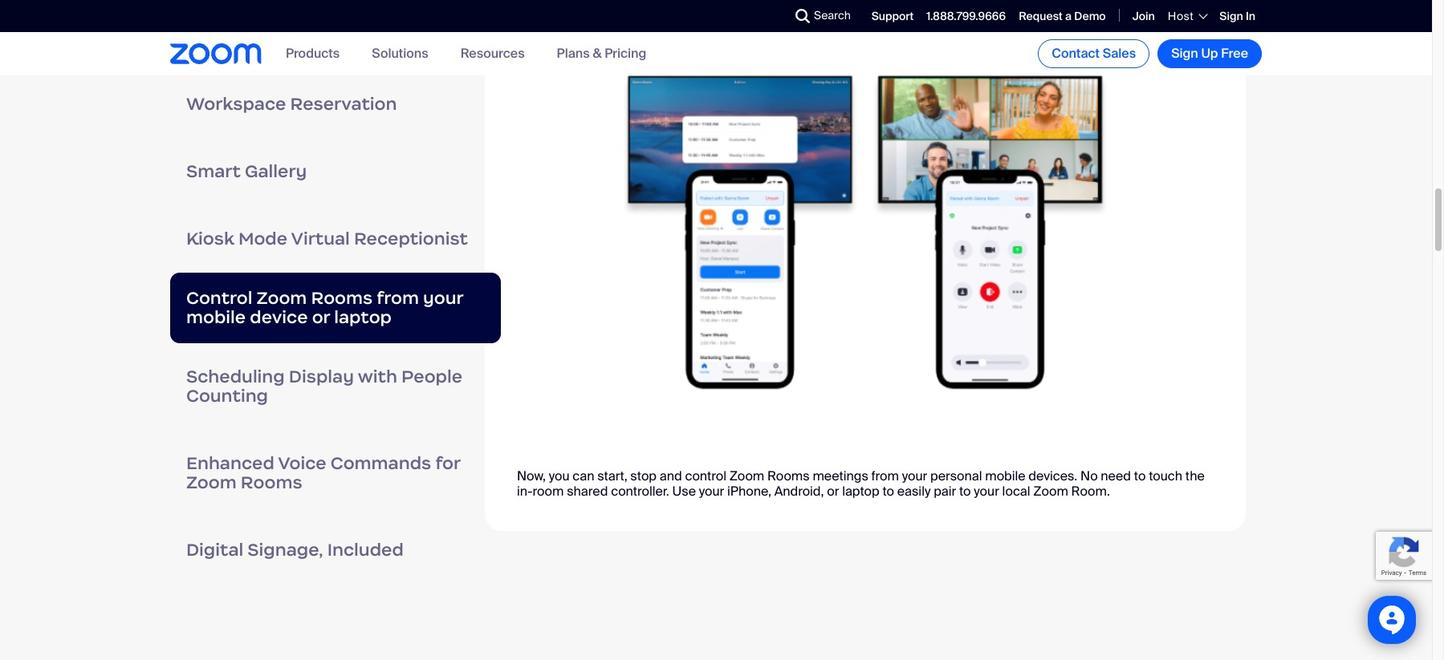 Task type: describe. For each thing, give the bounding box(es) containing it.
or inside control zoom rooms from your mobile device or laptop
[[312, 307, 330, 329]]

kiosk
[[186, 228, 234, 250]]

device
[[250, 307, 308, 329]]

rooms inside control zoom rooms from your mobile device or laptop
[[311, 288, 373, 309]]

director
[[281, 26, 354, 47]]

start,
[[598, 468, 628, 485]]

digital
[[186, 540, 243, 561]]

support link
[[872, 9, 914, 23]]

no
[[1081, 468, 1098, 485]]

meetings
[[813, 468, 869, 485]]

your inside control zoom rooms from your mobile device or laptop
[[423, 288, 463, 309]]

smart
[[186, 161, 241, 182]]

the
[[1186, 468, 1205, 485]]

you
[[549, 468, 570, 485]]

&
[[593, 45, 602, 62]]

counting
[[186, 386, 268, 407]]

stop
[[631, 468, 657, 485]]

virtual
[[291, 228, 350, 250]]

kiosk mode virtual receptionist button
[[170, 206, 501, 273]]

gallery
[[245, 161, 307, 182]]

signage,
[[248, 540, 323, 561]]

workspace reservation
[[186, 93, 397, 115]]

join
[[1133, 9, 1155, 23]]

zoom inside control zoom rooms from your mobile device or laptop
[[257, 288, 307, 309]]

personal
[[931, 468, 982, 485]]

host
[[1168, 9, 1194, 23]]

iphone,
[[728, 484, 772, 501]]

control zoom rooms from your mobile device or laptop
[[186, 288, 463, 329]]

control zoom rooms from your mobile device or laptop group
[[485, 56, 1246, 532]]

contact sales
[[1052, 45, 1136, 62]]

sign up free link
[[1158, 39, 1262, 68]]

scheduling display with people counting
[[186, 366, 463, 407]]

receptionist
[[354, 228, 468, 250]]

in
[[1246, 9, 1256, 23]]

room
[[533, 484, 564, 501]]

1.888.799.9666
[[927, 9, 1006, 23]]

0 horizontal spatial to
[[883, 484, 895, 501]]

workspace reservation button
[[170, 71, 501, 138]]

request a demo
[[1019, 9, 1106, 23]]

workspace
[[186, 93, 286, 115]]

room.
[[1072, 484, 1110, 501]]

pricing
[[605, 45, 647, 62]]

request a demo link
[[1019, 9, 1106, 23]]

sign for sign in
[[1220, 9, 1244, 23]]

kiosk mode virtual receptionist
[[186, 228, 468, 250]]

join link
[[1133, 9, 1155, 23]]

plans
[[557, 45, 590, 62]]

or inside now, you can start, stop and control zoom rooms meetings from your personal mobile devices. no need to touch the in-room shared controller. use your iphone, android, or laptop to easily pair to your local zoom room.
[[827, 484, 839, 501]]

people
[[401, 366, 463, 388]]

resources button
[[461, 45, 525, 62]]

mobile inside control zoom rooms from your mobile device or laptop
[[186, 307, 246, 329]]

intelligent director
[[186, 26, 354, 47]]

scheduling
[[186, 366, 285, 388]]

sign in
[[1220, 9, 1256, 23]]

enhanced voice commands for zoom rooms
[[186, 453, 460, 494]]

1 horizontal spatial to
[[960, 484, 971, 501]]

control zoom rooms from your mobile device or laptop button
[[170, 273, 501, 344]]

mode
[[238, 228, 288, 250]]

control
[[685, 468, 727, 485]]

sign up free
[[1172, 45, 1249, 62]]

zoom inside enhanced voice commands for zoom rooms
[[186, 472, 237, 494]]

can
[[573, 468, 595, 485]]

rooms inside enhanced voice commands for zoom rooms
[[241, 472, 302, 494]]

support
[[872, 9, 914, 23]]

contact sales link
[[1038, 39, 1150, 68]]

your left local
[[974, 484, 1000, 501]]

resources
[[461, 45, 525, 62]]

solutions button
[[372, 45, 428, 62]]

enhanced voice commands for zoom rooms button
[[170, 430, 501, 517]]

controller.
[[611, 484, 670, 501]]

local
[[1003, 484, 1031, 501]]



Task type: locate. For each thing, give the bounding box(es) containing it.
laptop inside now, you can start, stop and control zoom rooms meetings from your personal mobile devices. no need to touch the in-room shared controller. use your iphone, android, or laptop to easily pair to your local zoom room.
[[842, 484, 880, 501]]

sign left in
[[1220, 9, 1244, 23]]

sign left up
[[1172, 45, 1199, 62]]

laptop left easily
[[842, 484, 880, 501]]

voice
[[278, 453, 327, 475]]

tab list
[[170, 3, 501, 585]]

with
[[358, 366, 397, 388]]

0 horizontal spatial rooms
[[241, 472, 302, 494]]

a
[[1066, 9, 1072, 23]]

enhanced
[[186, 453, 274, 475]]

your right the use
[[699, 484, 724, 501]]

0 horizontal spatial mobile
[[186, 307, 246, 329]]

laptop up the 'with'
[[334, 307, 392, 329]]

0 vertical spatial from
[[377, 288, 419, 309]]

included
[[327, 540, 404, 561]]

0 horizontal spatial or
[[312, 307, 330, 329]]

now, you can start, stop and control zoom rooms meetings from your personal mobile devices. no need to touch the in-room shared controller. use your iphone, android, or laptop to easily pair to your local zoom room.
[[517, 468, 1205, 501]]

1 vertical spatial sign
[[1172, 45, 1199, 62]]

0 horizontal spatial sign
[[1172, 45, 1199, 62]]

zoom down 'mode'
[[257, 288, 307, 309]]

smart gallery button
[[170, 138, 501, 206]]

scheduling display with people counting button
[[170, 344, 501, 430]]

your left pair
[[902, 468, 928, 485]]

digital signage, included button
[[170, 517, 501, 585]]

from right the meetings
[[872, 468, 899, 485]]

1 horizontal spatial sign
[[1220, 9, 1244, 23]]

card label element
[[485, 56, 1246, 532]]

0 vertical spatial sign
[[1220, 9, 1244, 23]]

your
[[423, 288, 463, 309], [902, 468, 928, 485], [699, 484, 724, 501], [974, 484, 1000, 501]]

2 horizontal spatial to
[[1134, 468, 1146, 485]]

mobile inside now, you can start, stop and control zoom rooms meetings from your personal mobile devices. no need to touch the in-room shared controller. use your iphone, android, or laptop to easily pair to your local zoom room.
[[985, 468, 1026, 485]]

tab list containing intelligent director
[[170, 3, 501, 585]]

zoom right control
[[730, 468, 765, 485]]

products
[[286, 45, 340, 62]]

android,
[[775, 484, 824, 501]]

0 vertical spatial mobile
[[186, 307, 246, 329]]

0 vertical spatial or
[[312, 307, 330, 329]]

products button
[[286, 45, 340, 62]]

tabbed carousel element
[[170, 3, 1262, 585]]

up
[[1202, 45, 1219, 62]]

1 horizontal spatial rooms
[[311, 288, 373, 309]]

1 vertical spatial or
[[827, 484, 839, 501]]

from inside now, you can start, stop and control zoom rooms meetings from your personal mobile devices. no need to touch the in-room shared controller. use your iphone, android, or laptop to easily pair to your local zoom room.
[[872, 468, 899, 485]]

to right pair
[[960, 484, 971, 501]]

rooms down kiosk mode virtual receptionist button
[[311, 288, 373, 309]]

use
[[673, 484, 696, 501]]

1 horizontal spatial mobile
[[985, 468, 1026, 485]]

and
[[660, 468, 682, 485]]

demo
[[1075, 9, 1106, 23]]

mobile
[[186, 307, 246, 329], [985, 468, 1026, 485]]

request
[[1019, 9, 1063, 23]]

or
[[312, 307, 330, 329], [827, 484, 839, 501]]

now,
[[517, 468, 546, 485]]

rooms up signage,
[[241, 472, 302, 494]]

rooms inside now, you can start, stop and control zoom rooms meetings from your personal mobile devices. no need to touch the in-room shared controller. use your iphone, android, or laptop to easily pair to your local zoom room.
[[768, 468, 810, 485]]

to right 'need'
[[1134, 468, 1146, 485]]

to left easily
[[883, 484, 895, 501]]

1.888.799.9666 link
[[927, 9, 1006, 23]]

contact
[[1052, 45, 1100, 62]]

search image
[[796, 9, 810, 23], [796, 9, 810, 23]]

zoom
[[257, 288, 307, 309], [730, 468, 765, 485], [186, 472, 237, 494], [1034, 484, 1069, 501]]

0 horizontal spatial laptop
[[334, 307, 392, 329]]

need
[[1101, 468, 1131, 485]]

pair
[[934, 484, 956, 501]]

free
[[1221, 45, 1249, 62]]

control
[[186, 288, 253, 309]]

zoom up digital
[[186, 472, 237, 494]]

shared
[[567, 484, 608, 501]]

1 vertical spatial from
[[872, 468, 899, 485]]

or right android,
[[827, 484, 839, 501]]

from down receptionist
[[377, 288, 419, 309]]

reservation
[[290, 93, 397, 115]]

devices.
[[1029, 468, 1078, 485]]

solutions
[[372, 45, 428, 62]]

commands
[[331, 453, 431, 475]]

sign in link
[[1220, 9, 1256, 23]]

1 horizontal spatial or
[[827, 484, 839, 501]]

from
[[377, 288, 419, 309], [872, 468, 899, 485]]

intelligent director button
[[170, 3, 501, 71]]

2 horizontal spatial rooms
[[768, 468, 810, 485]]

zoom logo image
[[170, 44, 262, 64]]

for
[[436, 453, 460, 475]]

None search field
[[737, 3, 800, 29]]

intelligent
[[186, 26, 277, 47]]

zoom right local
[[1034, 484, 1069, 501]]

rooms left the meetings
[[768, 468, 810, 485]]

digital signage, included
[[186, 540, 404, 561]]

your down receptionist
[[423, 288, 463, 309]]

search
[[814, 8, 851, 22]]

mobile up scheduling
[[186, 307, 246, 329]]

host button
[[1168, 9, 1207, 23]]

smart gallery
[[186, 161, 307, 182]]

1 vertical spatial mobile
[[985, 468, 1026, 485]]

0 vertical spatial laptop
[[334, 307, 392, 329]]

from inside control zoom rooms from your mobile device or laptop
[[377, 288, 419, 309]]

laptop inside control zoom rooms from your mobile device or laptop
[[334, 307, 392, 329]]

display
[[289, 366, 354, 388]]

mobile left devices.
[[985, 468, 1026, 485]]

sales
[[1103, 45, 1136, 62]]

sign for sign up free
[[1172, 45, 1199, 62]]

plans & pricing link
[[557, 45, 647, 62]]

0 horizontal spatial from
[[377, 288, 419, 309]]

laptop
[[334, 307, 392, 329], [842, 484, 880, 501]]

two phones side by side image
[[485, 56, 1246, 437]]

easily
[[898, 484, 931, 501]]

in-
[[517, 484, 533, 501]]

touch
[[1149, 468, 1183, 485]]

or right device
[[312, 307, 330, 329]]

1 horizontal spatial laptop
[[842, 484, 880, 501]]

1 vertical spatial laptop
[[842, 484, 880, 501]]

plans & pricing
[[557, 45, 647, 62]]

to
[[1134, 468, 1146, 485], [883, 484, 895, 501], [960, 484, 971, 501]]

1 horizontal spatial from
[[872, 468, 899, 485]]



Task type: vqa. For each thing, say whether or not it's contained in the screenshot.
Make for Make meetings more productive with custom confirmations, reminders, and follow- ups.
no



